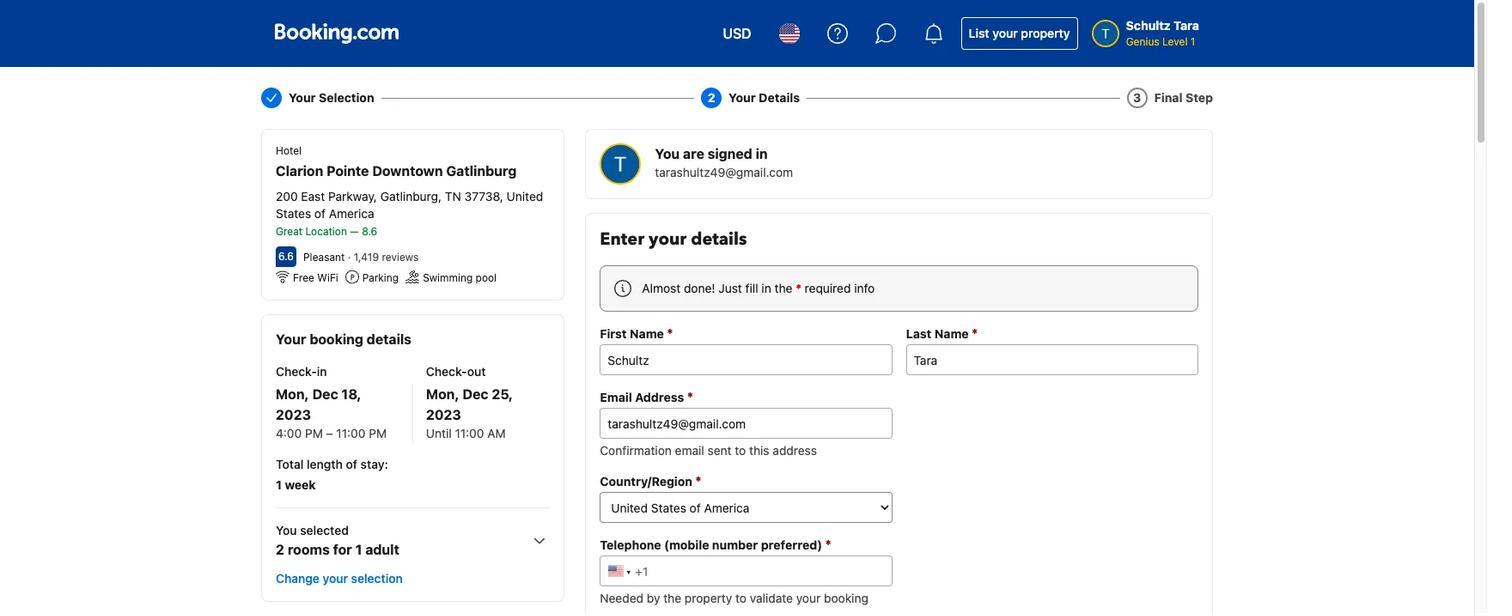 Task type: describe. For each thing, give the bounding box(es) containing it.
your for your details
[[729, 90, 756, 105]]

dec for 25,
[[463, 387, 489, 402]]

genius
[[1126, 35, 1160, 48]]

name for last name *
[[935, 327, 969, 341]]

email
[[675, 443, 705, 458]]

parking
[[363, 272, 399, 284]]

schultz tara genius level 1
[[1126, 18, 1200, 48]]

in inside you are signed in tarashultz49@gmail.com
[[756, 146, 768, 162]]

are
[[683, 146, 705, 162]]

1 vertical spatial in
[[762, 281, 772, 296]]

number
[[712, 538, 758, 553]]

confirmation email sent to this address
[[600, 443, 817, 458]]

total length of stay: 1 week
[[276, 457, 388, 492]]

1 inside you selected 2 rooms for  1 adult
[[355, 542, 362, 558]]

final step
[[1155, 90, 1214, 105]]

your for your booking details
[[276, 332, 306, 347]]

preferred)
[[761, 538, 823, 553]]

selection
[[319, 90, 374, 105]]

18,
[[342, 387, 362, 402]]

email
[[600, 390, 632, 405]]

east
[[301, 189, 325, 204]]

clarion pointe downtown gatlinburg
[[276, 163, 517, 179]]

check- for mon, dec 18, 2023
[[276, 364, 317, 379]]

you for you selected
[[276, 523, 297, 538]]

pleasant
[[303, 251, 345, 264]]

tarashultz49@gmail.com
[[655, 165, 793, 180]]

address
[[773, 443, 817, 458]]

first
[[600, 327, 627, 341]]

1 vertical spatial property
[[685, 591, 733, 606]]

telephone (mobile number preferred) *
[[600, 537, 832, 553]]

37738,
[[465, 189, 504, 204]]

200
[[276, 189, 298, 204]]

free
[[293, 272, 315, 284]]

pleasant · 1,419 reviews
[[303, 251, 419, 264]]

mon, for mon, dec 25, 2023
[[426, 387, 460, 402]]

stay:
[[361, 457, 388, 472]]

dec for 18,
[[312, 387, 338, 402]]

step
[[1186, 90, 1214, 105]]

email address *
[[600, 389, 693, 405]]

just
[[719, 281, 742, 296]]

info
[[855, 281, 875, 296]]

pool
[[476, 272, 497, 284]]

enter
[[600, 228, 645, 251]]

last
[[906, 327, 932, 341]]

0 vertical spatial to
[[735, 443, 746, 458]]

needed
[[600, 591, 644, 606]]

8.6
[[362, 225, 377, 238]]

almost
[[642, 281, 681, 296]]

needed by the property to validate your booking
[[600, 591, 869, 606]]

you are signed in tarashultz49@gmail.com
[[655, 146, 793, 180]]

–
[[326, 426, 333, 441]]

united
[[507, 189, 543, 204]]

details for enter your details
[[691, 228, 747, 251]]

list your property link
[[961, 17, 1078, 50]]

enter your details
[[600, 228, 747, 251]]

check-in mon, dec 18, 2023 4:00 pm – 11:00 pm
[[276, 364, 387, 441]]

gatlinburg
[[446, 163, 517, 179]]

list your property
[[969, 26, 1071, 40]]

country/region
[[600, 474, 693, 489]]

last name *
[[906, 326, 978, 341]]

your selection
[[289, 90, 374, 105]]

* right last
[[972, 326, 978, 341]]

check- for mon, dec 25, 2023
[[426, 364, 467, 379]]

until
[[426, 426, 452, 441]]

usd
[[723, 26, 752, 41]]

signed
[[708, 146, 753, 162]]

change
[[276, 572, 320, 586]]

details for your booking details
[[367, 332, 412, 347]]

11:00 am
[[455, 426, 506, 441]]

scored 6.6 element
[[276, 247, 297, 267]]

0 horizontal spatial the
[[664, 591, 682, 606]]

your details
[[729, 90, 800, 105]]

your for your selection
[[289, 90, 316, 105]]

almost done! just fill in the * required info
[[642, 281, 875, 296]]

great
[[276, 225, 303, 238]]

name for first name *
[[630, 327, 664, 341]]

6.6
[[278, 250, 294, 263]]

200 east parkway, gatlinburg, tn 37738, united states of america great location — 8.6
[[276, 189, 543, 238]]

selected
[[300, 523, 349, 538]]

Double-check for typos text field
[[600, 408, 893, 439]]

* down almost
[[667, 326, 673, 341]]

wifi
[[317, 272, 338, 284]]

0 vertical spatial booking
[[310, 332, 364, 347]]

details
[[759, 90, 800, 105]]

parkway,
[[328, 189, 377, 204]]

·
[[348, 251, 351, 264]]

your for property
[[993, 26, 1018, 40]]

of inside "200 east parkway, gatlinburg, tn 37738, united states of america great location — 8.6"
[[315, 206, 326, 221]]

1 for genius level 1
[[1191, 35, 1196, 48]]

location
[[306, 225, 347, 238]]

of inside total length of stay: 1 week
[[346, 457, 358, 472]]

200 east parkway, gatlinburg, tn 37738, united states of america button
[[276, 188, 550, 223]]

1,419
[[354, 251, 379, 264]]

fill
[[746, 281, 759, 296]]

america
[[329, 206, 374, 221]]

change your selection link
[[269, 564, 410, 595]]



Task type: locate. For each thing, give the bounding box(es) containing it.
1 horizontal spatial 2
[[708, 90, 716, 105]]

0 horizontal spatial 2
[[276, 542, 284, 558]]

dec
[[312, 387, 338, 402], [463, 387, 489, 402]]

1 horizontal spatial booking
[[824, 591, 869, 606]]

1 check- from the left
[[276, 364, 317, 379]]

level
[[1163, 35, 1188, 48]]

validate
[[750, 591, 793, 606]]

1 vertical spatial you
[[276, 523, 297, 538]]

for
[[333, 542, 352, 558]]

to left this
[[735, 443, 746, 458]]

* right the address
[[687, 389, 693, 405]]

you up rooms
[[276, 523, 297, 538]]

details down parking
[[367, 332, 412, 347]]

0 vertical spatial details
[[691, 228, 747, 251]]

1 horizontal spatial 2023
[[426, 407, 461, 423]]

check- up until
[[426, 364, 467, 379]]

the right by
[[664, 591, 682, 606]]

your down free in the top left of the page
[[276, 332, 306, 347]]

0 vertical spatial in
[[756, 146, 768, 162]]

*
[[796, 281, 802, 296], [667, 326, 673, 341], [972, 326, 978, 341], [687, 389, 693, 405], [696, 474, 702, 489], [826, 537, 832, 553]]

1 horizontal spatial mon,
[[426, 387, 460, 402]]

property right list
[[1021, 26, 1071, 40]]

3
[[1134, 90, 1142, 105]]

of down east
[[315, 206, 326, 221]]

0 vertical spatial of
[[315, 206, 326, 221]]

1 for 1 week
[[276, 478, 282, 492]]

1 dec from the left
[[312, 387, 338, 402]]

change your selection
[[276, 572, 403, 586]]

0 vertical spatial the
[[775, 281, 793, 296]]

check- inside 'check-out mon, dec 25, 2023 until 11:00 am'
[[426, 364, 467, 379]]

0 horizontal spatial booking
[[310, 332, 364, 347]]

2 left rooms
[[276, 542, 284, 558]]

1 horizontal spatial dec
[[463, 387, 489, 402]]

tara
[[1174, 18, 1200, 33]]

confirmation
[[600, 443, 672, 458]]

0 vertical spatial 2
[[708, 90, 716, 105]]

your for details
[[649, 228, 687, 251]]

of left stay:
[[346, 457, 358, 472]]

1 horizontal spatial of
[[346, 457, 358, 472]]

2 inside you selected 2 rooms for  1 adult
[[276, 542, 284, 558]]

property down +1 text field
[[685, 591, 733, 606]]

check-out mon, dec 25, 2023 until 11:00 am
[[426, 364, 513, 441]]

0 vertical spatial property
[[1021, 26, 1071, 40]]

your left selection
[[289, 90, 316, 105]]

1 vertical spatial booking
[[824, 591, 869, 606]]

you selected 2 rooms for  1 adult
[[276, 523, 400, 558]]

check- down your booking details
[[276, 364, 317, 379]]

2 horizontal spatial 1
[[1191, 35, 1196, 48]]

mon, for mon, dec 18, 2023
[[276, 387, 309, 402]]

2 dec from the left
[[463, 387, 489, 402]]

list
[[969, 26, 990, 40]]

schultz
[[1126, 18, 1171, 33]]

sent
[[708, 443, 732, 458]]

0 vertical spatial you
[[655, 146, 680, 162]]

2023 up until
[[426, 407, 461, 423]]

booking.com online hotel reservations image
[[275, 23, 399, 44]]

1 2023 from the left
[[276, 407, 311, 423]]

rooms
[[288, 542, 330, 558]]

to down +1 text field
[[736, 591, 747, 606]]

None text field
[[600, 345, 893, 376], [906, 345, 1199, 376], [600, 345, 893, 376], [906, 345, 1199, 376]]

1 name from the left
[[630, 327, 664, 341]]

1
[[1191, 35, 1196, 48], [276, 478, 282, 492], [355, 542, 362, 558]]

hotel
[[276, 144, 302, 157]]

selection
[[351, 572, 403, 586]]

rated pleasant element
[[303, 251, 345, 264]]

1 horizontal spatial property
[[1021, 26, 1071, 40]]

downtown
[[372, 163, 443, 179]]

1 inside total length of stay: 1 week
[[276, 478, 282, 492]]

you left are
[[655, 146, 680, 162]]

reviews
[[382, 251, 419, 264]]

this
[[750, 443, 770, 458]]

2 mon, from the left
[[426, 387, 460, 402]]

0 horizontal spatial name
[[630, 327, 664, 341]]

address
[[635, 390, 684, 405]]

your down for on the bottom left
[[323, 572, 348, 586]]

done!
[[684, 281, 716, 296]]

dec down the out
[[463, 387, 489, 402]]

swimming pool
[[423, 272, 497, 284]]

pointe
[[327, 163, 369, 179]]

your
[[289, 90, 316, 105], [729, 90, 756, 105], [276, 332, 306, 347]]

2023 inside 'check-out mon, dec 25, 2023 until 11:00 am'
[[426, 407, 461, 423]]

1 horizontal spatial 1
[[355, 542, 362, 558]]

you for you are signed in
[[655, 146, 680, 162]]

1 vertical spatial to
[[736, 591, 747, 606]]

states
[[276, 206, 311, 221]]

1 left week
[[276, 478, 282, 492]]

your
[[993, 26, 1018, 40], [649, 228, 687, 251], [323, 572, 348, 586], [797, 591, 821, 606]]

1 inside the schultz tara genius level 1
[[1191, 35, 1196, 48]]

final
[[1155, 90, 1183, 105]]

out
[[467, 364, 486, 379]]

dec inside the check-in mon, dec 18, 2023 4:00 pm – 11:00 pm
[[312, 387, 338, 402]]

to
[[735, 443, 746, 458], [736, 591, 747, 606]]

0 vertical spatial 1
[[1191, 35, 1196, 48]]

1 mon, from the left
[[276, 387, 309, 402]]

details up just
[[691, 228, 747, 251]]

+1 text field
[[600, 556, 893, 587]]

your inside change your selection link
[[323, 572, 348, 586]]

details
[[691, 228, 747, 251], [367, 332, 412, 347]]

1 horizontal spatial name
[[935, 327, 969, 341]]

25,
[[492, 387, 513, 402]]

1 down tara
[[1191, 35, 1196, 48]]

4:00 pm
[[276, 426, 323, 441]]

total
[[276, 457, 304, 472]]

mon, inside the check-in mon, dec 18, 2023 4:00 pm – 11:00 pm
[[276, 387, 309, 402]]

2
[[708, 90, 716, 105], [276, 542, 284, 558]]

adult
[[366, 542, 400, 558]]

your inside list your property link
[[993, 26, 1018, 40]]

first name *
[[600, 326, 673, 341]]

2 name from the left
[[935, 327, 969, 341]]

mon,
[[276, 387, 309, 402], [426, 387, 460, 402]]

mon, up until
[[426, 387, 460, 402]]

0 horizontal spatial check-
[[276, 364, 317, 379]]

1 vertical spatial 2
[[276, 542, 284, 558]]

1 vertical spatial the
[[664, 591, 682, 606]]

* right preferred)
[[826, 537, 832, 553]]

country/region *
[[600, 474, 702, 489]]

in inside the check-in mon, dec 18, 2023 4:00 pm – 11:00 pm
[[317, 364, 327, 379]]

2023 up "4:00 pm"
[[276, 407, 311, 423]]

free wifi
[[293, 272, 338, 284]]

of
[[315, 206, 326, 221], [346, 457, 358, 472]]

2023 inside the check-in mon, dec 18, 2023 4:00 pm – 11:00 pm
[[276, 407, 311, 423]]

0 horizontal spatial 1
[[276, 478, 282, 492]]

0 horizontal spatial you
[[276, 523, 297, 538]]

name
[[630, 327, 664, 341], [935, 327, 969, 341]]

1 vertical spatial 1
[[276, 478, 282, 492]]

week
[[285, 478, 316, 492]]

2 left your details
[[708, 90, 716, 105]]

name right first
[[630, 327, 664, 341]]

mon, up "4:00 pm"
[[276, 387, 309, 402]]

0 horizontal spatial of
[[315, 206, 326, 221]]

1 horizontal spatial check-
[[426, 364, 467, 379]]

1 horizontal spatial details
[[691, 228, 747, 251]]

booking
[[310, 332, 364, 347], [824, 591, 869, 606]]

dec left 18,
[[312, 387, 338, 402]]

check- inside the check-in mon, dec 18, 2023 4:00 pm – 11:00 pm
[[276, 364, 317, 379]]

* down email
[[696, 474, 702, 489]]

0 horizontal spatial details
[[367, 332, 412, 347]]

1 vertical spatial details
[[367, 332, 412, 347]]

by
[[647, 591, 660, 606]]

property
[[1021, 26, 1071, 40], [685, 591, 733, 606]]

required
[[805, 281, 851, 296]]

(mobile
[[664, 538, 709, 553]]

the right fill
[[775, 281, 793, 296]]

1 horizontal spatial the
[[775, 281, 793, 296]]

clarion
[[276, 163, 323, 179]]

your right list
[[993, 26, 1018, 40]]

you inside you are signed in tarashultz49@gmail.com
[[655, 146, 680, 162]]

0 horizontal spatial 2023
[[276, 407, 311, 423]]

your right enter
[[649, 228, 687, 251]]

name right last
[[935, 327, 969, 341]]

name inside last name *
[[935, 327, 969, 341]]

0 horizontal spatial property
[[685, 591, 733, 606]]

in right signed
[[756, 146, 768, 162]]

2 2023 from the left
[[426, 407, 461, 423]]

2 check- from the left
[[426, 364, 467, 379]]

your left details
[[729, 90, 756, 105]]

mon, inside 'check-out mon, dec 25, 2023 until 11:00 am'
[[426, 387, 460, 402]]

1 horizontal spatial you
[[655, 146, 680, 162]]

—
[[350, 225, 359, 238]]

2 vertical spatial in
[[317, 364, 327, 379]]

you inside you selected 2 rooms for  1 adult
[[276, 523, 297, 538]]

2 vertical spatial 1
[[355, 542, 362, 558]]

in
[[756, 146, 768, 162], [762, 281, 772, 296], [317, 364, 327, 379]]

in right fill
[[762, 281, 772, 296]]

dec inside 'check-out mon, dec 25, 2023 until 11:00 am'
[[463, 387, 489, 402]]

gatlinburg,
[[380, 189, 442, 204]]

usd button
[[713, 13, 762, 54]]

2023 for mon, dec 18, 2023
[[276, 407, 311, 423]]

your booking details
[[276, 332, 412, 347]]

0 horizontal spatial dec
[[312, 387, 338, 402]]

booking up 18,
[[310, 332, 364, 347]]

* left required
[[796, 281, 802, 296]]

2023 for mon, dec 25, 2023
[[426, 407, 461, 423]]

booking right validate
[[824, 591, 869, 606]]

in down your booking details
[[317, 364, 327, 379]]

your for selection
[[323, 572, 348, 586]]

1 right for on the bottom left
[[355, 542, 362, 558]]

your right validate
[[797, 591, 821, 606]]

0 horizontal spatial mon,
[[276, 387, 309, 402]]

1 vertical spatial of
[[346, 457, 358, 472]]

swimming
[[423, 272, 473, 284]]

11:00 pm
[[336, 426, 387, 441]]

name inside first name *
[[630, 327, 664, 341]]



Task type: vqa. For each thing, say whether or not it's contained in the screenshot.
by
yes



